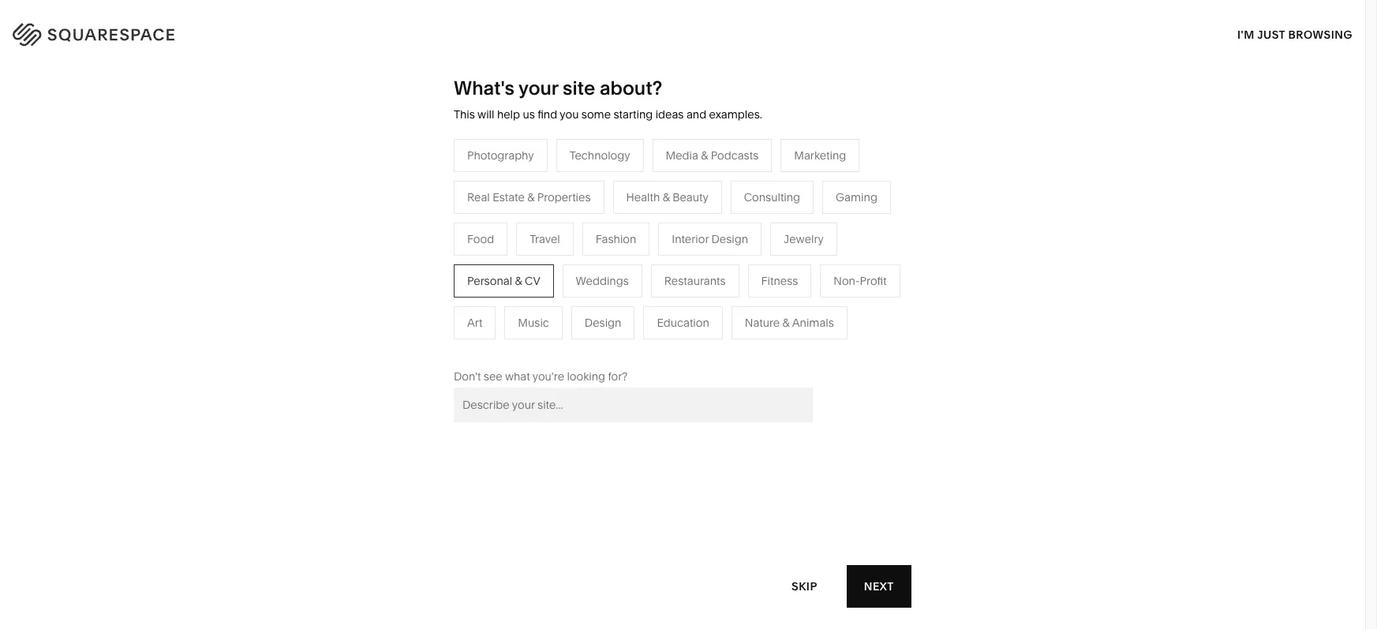 Task type: locate. For each thing, give the bounding box(es) containing it.
1 vertical spatial non-
[[472, 290, 499, 305]]

nature
[[732, 243, 767, 257], [745, 316, 780, 330]]

1 horizontal spatial non-
[[834, 274, 860, 288]]

non-
[[834, 274, 860, 288], [472, 290, 499, 305]]

design
[[712, 232, 748, 246], [585, 316, 622, 330]]

media up events
[[566, 267, 598, 281]]

0 horizontal spatial design
[[585, 316, 622, 330]]

consulting
[[744, 190, 800, 204]]

what's your site about? this will help us find you some starting ideas and examples.
[[454, 77, 762, 122]]

nature & animals
[[732, 243, 822, 257], [745, 316, 834, 330]]

1 vertical spatial nature & animals
[[745, 316, 834, 330]]

weddings inside radio
[[576, 274, 629, 288]]

about?
[[600, 77, 662, 99]]

browsing
[[1289, 27, 1353, 41]]

nature down the fitness option at the right top of page
[[745, 316, 780, 330]]

0 vertical spatial estate
[[493, 190, 525, 204]]

us
[[523, 107, 535, 122]]

in
[[1334, 24, 1346, 39]]

Design radio
[[571, 306, 635, 339]]

animals down the fitness option at the right top of page
[[792, 316, 834, 330]]

non- down 'jewelry' option
[[834, 274, 860, 288]]

Travel radio
[[516, 222, 574, 256]]

Marketing radio
[[781, 139, 860, 172]]

1 horizontal spatial restaurants
[[664, 274, 726, 288]]

just
[[1258, 27, 1286, 41]]

interior
[[672, 232, 709, 246]]

restaurants down the interior
[[664, 274, 726, 288]]

looking
[[567, 369, 605, 383]]

nature down home
[[732, 243, 767, 257]]

0 vertical spatial nature
[[732, 243, 767, 257]]

home
[[732, 219, 764, 233]]

events
[[566, 290, 600, 305]]

entertainment link
[[399, 338, 488, 352]]

0 vertical spatial non-
[[834, 274, 860, 288]]

&
[[701, 148, 708, 162], [527, 190, 535, 204], [663, 190, 670, 204], [767, 219, 774, 233], [770, 243, 777, 257], [601, 267, 608, 281], [515, 274, 522, 288], [462, 290, 470, 305], [783, 316, 790, 330], [626, 338, 633, 352]]

some
[[582, 107, 611, 122]]

personal & cv
[[467, 274, 540, 288]]

weddings down the events link
[[566, 314, 619, 328]]

skip
[[792, 579, 818, 593]]

and
[[687, 107, 707, 122]]

fashion
[[596, 232, 636, 246]]

real up looking
[[566, 338, 589, 352]]

1 horizontal spatial estate
[[591, 338, 623, 352]]

0 vertical spatial real
[[467, 190, 490, 204]]

1 vertical spatial design
[[585, 316, 622, 330]]

nature & animals down home & decor link
[[732, 243, 822, 257]]

degraw image
[[492, 540, 874, 629]]

Media & Podcasts radio
[[652, 139, 772, 172]]

0 vertical spatial media
[[666, 148, 698, 162]]

real estate & properties
[[467, 190, 591, 204], [566, 338, 689, 352]]

fitness link
[[732, 267, 785, 281]]

entertainment
[[399, 338, 472, 352]]

weddings
[[576, 274, 629, 288], [566, 314, 619, 328]]

0 horizontal spatial podcasts
[[611, 267, 659, 281]]

media up beauty
[[666, 148, 698, 162]]

0 vertical spatial properties
[[537, 190, 591, 204]]

real estate & properties inside option
[[467, 190, 591, 204]]

media & podcasts down and
[[666, 148, 759, 162]]

1 vertical spatial nature
[[745, 316, 780, 330]]

services
[[465, 243, 510, 257]]

non- down personal
[[472, 290, 499, 305]]

home & decor link
[[732, 219, 824, 233]]

profits
[[499, 290, 531, 305]]

1 vertical spatial restaurants
[[664, 274, 726, 288]]

estate down photography
[[493, 190, 525, 204]]

find
[[538, 107, 557, 122]]

0 vertical spatial weddings
[[576, 274, 629, 288]]

design down the events link
[[585, 316, 622, 330]]

photography
[[467, 148, 534, 162]]

Interior Design radio
[[659, 222, 762, 256]]

weddings up the events link
[[576, 274, 629, 288]]

1 horizontal spatial podcasts
[[711, 148, 759, 162]]

real up food radio
[[467, 190, 490, 204]]

cv
[[525, 274, 540, 288]]

marketing
[[794, 148, 846, 162]]

animals inside option
[[792, 316, 834, 330]]

1 vertical spatial media & podcasts
[[566, 267, 659, 281]]

Non-Profit radio
[[820, 264, 900, 297]]

0 horizontal spatial estate
[[493, 190, 525, 204]]

media & podcasts link
[[566, 267, 675, 281]]

community & non-profits link
[[399, 290, 547, 305]]

0 horizontal spatial travel
[[530, 232, 560, 246]]

1 vertical spatial podcasts
[[611, 267, 659, 281]]

animals down decor
[[780, 243, 822, 257]]

& down the fitness option at the right top of page
[[783, 316, 790, 330]]

travel link
[[566, 219, 612, 233]]

0 horizontal spatial media & podcasts
[[566, 267, 659, 281]]

real estate & properties up travel radio
[[467, 190, 591, 204]]

Art radio
[[454, 306, 496, 339]]

podcasts down examples.
[[711, 148, 759, 162]]

real estate & properties link
[[566, 338, 705, 352]]

media inside option
[[666, 148, 698, 162]]

food
[[467, 232, 494, 246]]

interior design
[[672, 232, 748, 246]]

log             in link
[[1308, 24, 1346, 39]]

this
[[454, 107, 475, 122]]

0 vertical spatial media & podcasts
[[666, 148, 759, 162]]

travel up restaurants link
[[566, 219, 596, 233]]

you're
[[533, 369, 564, 383]]

0 vertical spatial design
[[712, 232, 748, 246]]

estate
[[493, 190, 525, 204], [591, 338, 623, 352]]

properties up travel link
[[537, 190, 591, 204]]

0 horizontal spatial real
[[467, 190, 490, 204]]

media
[[666, 148, 698, 162], [566, 267, 598, 281]]

nature & animals down the fitness option at the right top of page
[[745, 316, 834, 330]]

non- inside option
[[834, 274, 860, 288]]

properties down education
[[636, 338, 689, 352]]

real
[[467, 190, 490, 204], [566, 338, 589, 352]]

0 horizontal spatial properties
[[537, 190, 591, 204]]

restaurants
[[566, 243, 627, 257], [664, 274, 726, 288]]

real estate & properties up for?
[[566, 338, 689, 352]]

music
[[518, 316, 549, 330]]

restaurants inside option
[[664, 274, 726, 288]]

Technology radio
[[556, 139, 644, 172]]

1 horizontal spatial properties
[[636, 338, 689, 352]]

& down restaurants link
[[601, 267, 608, 281]]

properties
[[537, 190, 591, 204], [636, 338, 689, 352]]

0 horizontal spatial non-
[[472, 290, 499, 305]]

1 horizontal spatial media & podcasts
[[666, 148, 759, 162]]

design right the interior
[[712, 232, 748, 246]]

media & podcasts
[[666, 148, 759, 162], [566, 267, 659, 281]]

Consulting radio
[[731, 181, 814, 214]]

ideas
[[656, 107, 684, 122]]

0 horizontal spatial media
[[566, 267, 598, 281]]

animals
[[780, 243, 822, 257], [792, 316, 834, 330]]

1 vertical spatial media
[[566, 267, 598, 281]]

1 horizontal spatial media
[[666, 148, 698, 162]]

restaurants down travel link
[[566, 243, 627, 257]]

estate down weddings link
[[591, 338, 623, 352]]

& left cv
[[515, 274, 522, 288]]

1 vertical spatial animals
[[792, 316, 834, 330]]

0 horizontal spatial restaurants
[[566, 243, 627, 257]]

1 horizontal spatial design
[[712, 232, 748, 246]]

fitness
[[732, 267, 769, 281], [761, 274, 798, 288]]

1 vertical spatial estate
[[591, 338, 623, 352]]

0 vertical spatial podcasts
[[711, 148, 759, 162]]

travel up cv
[[530, 232, 560, 246]]

health & beauty
[[626, 190, 709, 204]]

media & podcasts inside option
[[666, 148, 759, 162]]

travel
[[566, 219, 596, 233], [530, 232, 560, 246]]

Education radio
[[644, 306, 723, 339]]

0 vertical spatial real estate & properties
[[467, 190, 591, 204]]

weddings link
[[566, 314, 635, 328]]

health
[[626, 190, 660, 204]]

& right health
[[663, 190, 670, 204]]

log
[[1308, 24, 1332, 39]]

community
[[399, 290, 460, 305]]

media & podcasts down restaurants link
[[566, 267, 659, 281]]

beauty
[[673, 190, 709, 204]]

next button
[[847, 565, 912, 608]]

1 vertical spatial real
[[566, 338, 589, 352]]

technology
[[570, 148, 630, 162]]

podcasts down restaurants link
[[611, 267, 659, 281]]

podcasts
[[711, 148, 759, 162], [611, 267, 659, 281]]



Task type: vqa. For each thing, say whether or not it's contained in the screenshot.
the "Sell" for Sell memberships
no



Task type: describe. For each thing, give the bounding box(es) containing it.
log             in
[[1308, 24, 1346, 39]]

gaming
[[836, 190, 878, 204]]

nature & animals inside option
[[745, 316, 834, 330]]

& up for?
[[626, 338, 633, 352]]

local business
[[399, 267, 476, 281]]

examples.
[[709, 107, 762, 122]]

business
[[430, 267, 476, 281]]

education
[[657, 316, 709, 330]]

your
[[519, 77, 558, 99]]

1 horizontal spatial travel
[[566, 219, 596, 233]]

what's
[[454, 77, 515, 99]]

events link
[[566, 290, 616, 305]]

1 vertical spatial real estate & properties
[[566, 338, 689, 352]]

Nature & Animals radio
[[732, 306, 848, 339]]

local business link
[[399, 267, 492, 281]]

you
[[560, 107, 579, 122]]

& right home
[[767, 219, 774, 233]]

will
[[478, 107, 494, 122]]

squarespace logo image
[[32, 19, 207, 44]]

Restaurants radio
[[651, 264, 739, 297]]

Personal & CV radio
[[454, 264, 554, 297]]

Real Estate & Properties radio
[[454, 181, 604, 214]]

see
[[484, 369, 503, 383]]

0 vertical spatial animals
[[780, 243, 822, 257]]

next
[[864, 579, 894, 593]]

decor
[[777, 219, 809, 233]]

0 vertical spatial nature & animals
[[732, 243, 822, 257]]

professional
[[399, 243, 463, 257]]

& up art "option"
[[462, 290, 470, 305]]

1 vertical spatial weddings
[[566, 314, 619, 328]]

personal
[[467, 274, 512, 288]]

for?
[[608, 369, 628, 383]]

Jewelry radio
[[770, 222, 837, 256]]

restaurants link
[[566, 243, 643, 257]]

professional services
[[399, 243, 510, 257]]

estate inside option
[[493, 190, 525, 204]]

1 vertical spatial properties
[[636, 338, 689, 352]]

Gaming radio
[[823, 181, 891, 214]]

skip button
[[774, 565, 835, 608]]

i'm
[[1238, 27, 1255, 41]]

help
[[497, 107, 520, 122]]

professional services link
[[399, 243, 526, 257]]

i'm just browsing link
[[1238, 13, 1353, 56]]

non-profit
[[834, 274, 887, 288]]

i'm just browsing
[[1238, 27, 1353, 41]]

podcasts inside option
[[711, 148, 759, 162]]

Don't see what you're looking for? field
[[454, 387, 813, 422]]

local
[[399, 267, 427, 281]]

starting
[[614, 107, 653, 122]]

& up travel radio
[[527, 190, 535, 204]]

jewelry
[[784, 232, 824, 246]]

site
[[563, 77, 595, 99]]

Photography radio
[[454, 139, 548, 172]]

Fitness radio
[[748, 264, 812, 297]]

don't
[[454, 369, 481, 383]]

Fashion radio
[[582, 222, 650, 256]]

nature & animals link
[[732, 243, 837, 257]]

travel inside radio
[[530, 232, 560, 246]]

0 vertical spatial restaurants
[[566, 243, 627, 257]]

community & non-profits
[[399, 290, 531, 305]]

Weddings radio
[[562, 264, 642, 297]]

& down and
[[701, 148, 708, 162]]

fitness inside option
[[761, 274, 798, 288]]

degraw element
[[492, 540, 874, 629]]

design inside option
[[585, 316, 622, 330]]

nature inside option
[[745, 316, 780, 330]]

& down home & decor
[[770, 243, 777, 257]]

properties inside option
[[537, 190, 591, 204]]

art
[[467, 316, 483, 330]]

Health & Beauty radio
[[613, 181, 722, 214]]

home & decor
[[732, 219, 809, 233]]

design inside radio
[[712, 232, 748, 246]]

profit
[[860, 274, 887, 288]]

Music radio
[[505, 306, 563, 339]]

squarespace logo link
[[32, 19, 294, 44]]

1 horizontal spatial real
[[566, 338, 589, 352]]

don't see what you're looking for?
[[454, 369, 628, 383]]

what
[[505, 369, 530, 383]]

real inside option
[[467, 190, 490, 204]]

Food radio
[[454, 222, 508, 256]]



